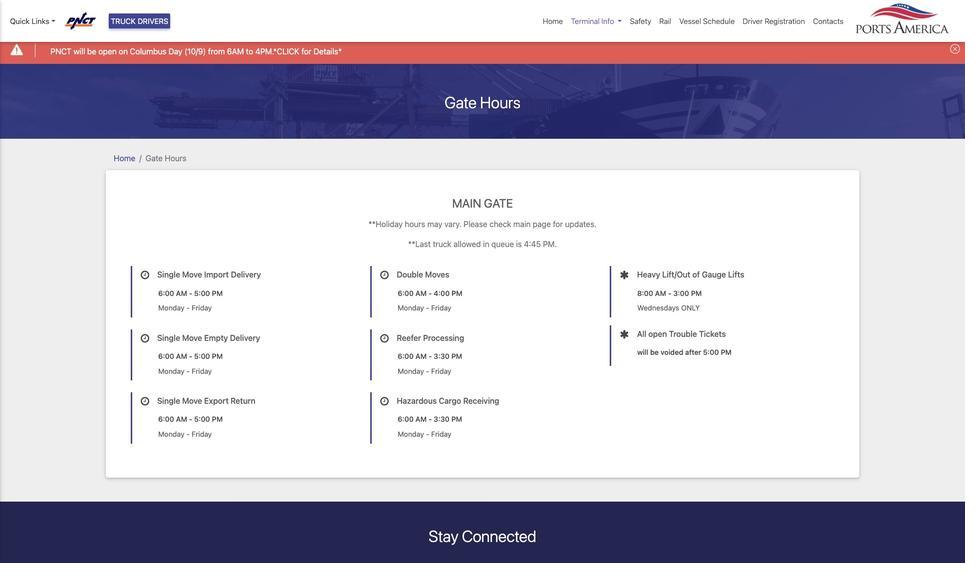 Task type: describe. For each thing, give the bounding box(es) containing it.
hazardous cargo receiving
[[397, 397, 500, 406]]

be inside alert
[[87, 47, 96, 56]]

page
[[533, 220, 551, 229]]

single for single move empty delivery
[[157, 333, 180, 342]]

single move import delivery
[[157, 270, 261, 279]]

pm down the tickets
[[721, 348, 732, 356]]

friday for single move export return
[[192, 430, 212, 438]]

pm.
[[543, 240, 557, 249]]

**last truck allowed in queue is 4:45 pm.
[[408, 240, 557, 249]]

6:00 am - 5:00 pm for empty
[[158, 352, 223, 360]]

1 horizontal spatial be
[[651, 348, 659, 356]]

hours
[[405, 220, 425, 229]]

am for single move empty delivery
[[176, 352, 187, 360]]

rail link
[[656, 11, 676, 31]]

monday - friday for double moves
[[398, 304, 452, 312]]

details*
[[314, 47, 342, 56]]

rail
[[660, 16, 672, 25]]

6:00 for hazardous cargo receiving
[[398, 415, 414, 424]]

queue
[[492, 240, 514, 249]]

monday for double moves
[[398, 304, 424, 312]]

6am
[[227, 47, 244, 56]]

info
[[602, 16, 615, 25]]

4:00
[[434, 289, 450, 297]]

cargo
[[439, 397, 462, 406]]

pm for hazardous cargo receiving
[[452, 415, 462, 424]]

from
[[208, 47, 225, 56]]

empty
[[204, 333, 228, 342]]

vessel schedule link
[[676, 11, 739, 31]]

links
[[32, 16, 49, 25]]

1 horizontal spatial open
[[649, 329, 667, 338]]

6:00 am - 5:00 pm for export
[[158, 415, 223, 424]]

am for reefer processing
[[416, 352, 427, 360]]

on
[[119, 47, 128, 56]]

6:00 for single move empty delivery
[[158, 352, 174, 360]]

driver
[[743, 16, 763, 25]]

pm for single move import delivery
[[212, 289, 223, 297]]

pnct
[[51, 47, 71, 56]]

heavy lift/out of gauge lifts
[[637, 270, 745, 279]]

to
[[246, 47, 253, 56]]

move for empty
[[182, 333, 202, 342]]

2 horizontal spatial gate
[[484, 196, 513, 210]]

pnct will be open on columbus day (10/9) from 6am to 4pm.*click for details* link
[[51, 45, 342, 57]]

6:00 am - 3:30 pm for cargo
[[398, 415, 462, 424]]

only
[[682, 304, 700, 312]]

main gate
[[452, 196, 513, 210]]

friday for hazardous cargo receiving
[[431, 430, 452, 438]]

open inside alert
[[98, 47, 117, 56]]

all
[[637, 329, 647, 338]]

lifts
[[729, 270, 745, 279]]

safety
[[630, 16, 652, 25]]

6:00 am - 4:00 pm
[[398, 289, 463, 297]]

export
[[204, 397, 229, 406]]

vessel
[[680, 16, 702, 25]]

friday for single move import delivery
[[192, 304, 212, 312]]

in
[[483, 240, 490, 249]]

contacts
[[814, 16, 844, 25]]

friday for single move empty delivery
[[192, 367, 212, 375]]

6:00 for single move import delivery
[[158, 289, 174, 297]]

home inside "link"
[[543, 16, 563, 25]]

terminal info
[[571, 16, 615, 25]]

reefer processing
[[397, 333, 464, 342]]

terminal
[[571, 16, 600, 25]]

voided
[[661, 348, 684, 356]]

8:00
[[638, 289, 654, 297]]

import
[[204, 270, 229, 279]]

please
[[464, 220, 488, 229]]

4:45
[[524, 240, 541, 249]]

am for double moves
[[416, 289, 427, 297]]

return
[[231, 397, 256, 406]]

5:00 for single move empty delivery
[[194, 352, 210, 360]]

1 vertical spatial home link
[[114, 154, 135, 163]]

5:00 right after
[[704, 348, 719, 356]]

quick links link
[[10, 15, 55, 27]]

heavy
[[637, 270, 661, 279]]

main
[[452, 196, 482, 210]]

vessel schedule
[[680, 16, 735, 25]]

quick links
[[10, 16, 49, 25]]

1 vertical spatial hours
[[165, 154, 187, 163]]

lift/out
[[663, 270, 691, 279]]

friday for double moves
[[431, 304, 452, 312]]

8:00 am - 3:00 pm
[[638, 289, 702, 297]]

**holiday hours may vary. please check main page for updates.
[[369, 220, 597, 229]]

monday for single move empty delivery
[[158, 367, 185, 375]]

reefer
[[397, 333, 421, 342]]

will be voided after 5:00 pm
[[638, 348, 732, 356]]

1 horizontal spatial gate hours
[[445, 93, 521, 112]]

1 horizontal spatial will
[[638, 348, 649, 356]]

0 vertical spatial hours
[[480, 93, 521, 112]]

wednesdays
[[638, 304, 680, 312]]

3:30 for cargo
[[434, 415, 450, 424]]

pm for heavy lift/out of gauge lifts
[[691, 289, 702, 297]]

stay connected
[[429, 527, 537, 546]]

am for hazardous cargo receiving
[[416, 415, 427, 424]]

pnct will be open on columbus day (10/9) from 6am to 4pm.*click for details* alert
[[0, 37, 966, 64]]

1 vertical spatial for
[[553, 220, 563, 229]]

truck
[[111, 16, 136, 25]]

registration
[[765, 16, 806, 25]]

close image
[[951, 44, 961, 54]]



Task type: vqa. For each thing, say whether or not it's contained in the screenshot.


Task type: locate. For each thing, give the bounding box(es) containing it.
6:00 for double moves
[[398, 289, 414, 297]]

3:30 down hazardous cargo receiving
[[434, 415, 450, 424]]

monday - friday up single move export return at the left bottom of the page
[[158, 367, 212, 375]]

vary.
[[445, 220, 462, 229]]

open left the on in the left top of the page
[[98, 47, 117, 56]]

move left export
[[182, 397, 202, 406]]

monday up single move empty delivery
[[158, 304, 185, 312]]

wednesdays only
[[638, 304, 700, 312]]

am down reefer processing
[[416, 352, 427, 360]]

6:00 am - 3:30 pm down reefer processing
[[398, 352, 462, 360]]

pm for single move export return
[[212, 415, 223, 424]]

monday down the "6:00 am - 4:00 pm"
[[398, 304, 424, 312]]

for left details*
[[302, 47, 312, 56]]

6:00 for reefer processing
[[398, 352, 414, 360]]

monday for hazardous cargo receiving
[[398, 430, 424, 438]]

5:00 down single move export return at the left bottom of the page
[[194, 415, 210, 424]]

schedule
[[704, 16, 735, 25]]

move left import
[[182, 270, 202, 279]]

terminal info link
[[567, 11, 626, 31]]

pnct will be open on columbus day (10/9) from 6am to 4pm.*click for details*
[[51, 47, 342, 56]]

quick
[[10, 16, 30, 25]]

monday - friday
[[158, 304, 212, 312], [398, 304, 452, 312], [158, 367, 212, 375], [398, 367, 452, 375], [158, 430, 212, 438], [398, 430, 452, 438]]

day
[[169, 47, 183, 56]]

for right page
[[553, 220, 563, 229]]

1 vertical spatial 6:00 am - 5:00 pm
[[158, 352, 223, 360]]

friday down hazardous cargo receiving
[[431, 430, 452, 438]]

(10/9)
[[185, 47, 206, 56]]

3:00
[[674, 289, 690, 297]]

move for export
[[182, 397, 202, 406]]

monday
[[158, 304, 185, 312], [398, 304, 424, 312], [158, 367, 185, 375], [398, 367, 424, 375], [158, 430, 185, 438], [398, 430, 424, 438]]

0 horizontal spatial home
[[114, 154, 135, 163]]

driver registration
[[743, 16, 806, 25]]

0 vertical spatial single
[[157, 270, 180, 279]]

0 vertical spatial delivery
[[231, 270, 261, 279]]

0 horizontal spatial gate
[[146, 154, 163, 163]]

0 horizontal spatial will
[[74, 47, 85, 56]]

monday - friday for reefer processing
[[398, 367, 452, 375]]

5:00
[[194, 289, 210, 297], [704, 348, 719, 356], [194, 352, 210, 360], [194, 415, 210, 424]]

1 horizontal spatial for
[[553, 220, 563, 229]]

6:00 am - 3:30 pm
[[398, 352, 462, 360], [398, 415, 462, 424]]

monday down single move export return at the left bottom of the page
[[158, 430, 185, 438]]

double
[[397, 270, 423, 279]]

1 vertical spatial gate hours
[[146, 154, 187, 163]]

5:00 down single move import delivery
[[194, 289, 210, 297]]

1 6:00 am - 5:00 pm from the top
[[158, 289, 223, 297]]

1 vertical spatial will
[[638, 348, 649, 356]]

columbus
[[130, 47, 167, 56]]

monday - friday for single move export return
[[158, 430, 212, 438]]

monday for single move export return
[[158, 430, 185, 438]]

will inside pnct will be open on columbus day (10/9) from 6am to 4pm.*click for details* link
[[74, 47, 85, 56]]

updates.
[[565, 220, 597, 229]]

friday
[[192, 304, 212, 312], [431, 304, 452, 312], [192, 367, 212, 375], [431, 367, 452, 375], [192, 430, 212, 438], [431, 430, 452, 438]]

after
[[686, 348, 702, 356]]

1 6:00 am - 3:30 pm from the top
[[398, 352, 462, 360]]

1 vertical spatial single
[[157, 333, 180, 342]]

1 vertical spatial move
[[182, 333, 202, 342]]

6:00 down reefer
[[398, 352, 414, 360]]

gate
[[445, 93, 477, 112], [146, 154, 163, 163], [484, 196, 513, 210]]

gauge
[[702, 270, 727, 279]]

am down single move import delivery
[[176, 289, 187, 297]]

monday - friday up hazardous
[[398, 367, 452, 375]]

2 vertical spatial move
[[182, 397, 202, 406]]

move for import
[[182, 270, 202, 279]]

all open trouble tickets
[[637, 329, 726, 338]]

1 vertical spatial be
[[651, 348, 659, 356]]

monday - friday down the "6:00 am - 4:00 pm"
[[398, 304, 452, 312]]

am down single move export return at the left bottom of the page
[[176, 415, 187, 424]]

0 vertical spatial 3:30
[[434, 352, 450, 360]]

driver registration link
[[739, 11, 810, 31]]

1 3:30 from the top
[[434, 352, 450, 360]]

monday for single move import delivery
[[158, 304, 185, 312]]

5:00 for single move export return
[[194, 415, 210, 424]]

1 move from the top
[[182, 270, 202, 279]]

friday up single move export return at the left bottom of the page
[[192, 367, 212, 375]]

6:00 am - 5:00 pm
[[158, 289, 223, 297], [158, 352, 223, 360], [158, 415, 223, 424]]

3:30 for processing
[[434, 352, 450, 360]]

am for single move export return
[[176, 415, 187, 424]]

single for single move import delivery
[[157, 270, 180, 279]]

1 vertical spatial 6:00 am - 3:30 pm
[[398, 415, 462, 424]]

pm down import
[[212, 289, 223, 297]]

gate hours
[[445, 93, 521, 112], [146, 154, 187, 163]]

2 single from the top
[[157, 333, 180, 342]]

hazardous
[[397, 397, 437, 406]]

0 vertical spatial be
[[87, 47, 96, 56]]

will right pnct
[[74, 47, 85, 56]]

0 vertical spatial gate
[[445, 93, 477, 112]]

contacts link
[[810, 11, 848, 31]]

pm for double moves
[[452, 289, 463, 297]]

monday up hazardous
[[398, 367, 424, 375]]

3:30
[[434, 352, 450, 360], [434, 415, 450, 424]]

open right all
[[649, 329, 667, 338]]

0 horizontal spatial hours
[[165, 154, 187, 163]]

0 vertical spatial gate hours
[[445, 93, 521, 112]]

2 vertical spatial gate
[[484, 196, 513, 210]]

2 vertical spatial single
[[157, 397, 180, 406]]

single left export
[[157, 397, 180, 406]]

1 single from the top
[[157, 270, 180, 279]]

truck drivers link
[[109, 13, 170, 29]]

1 vertical spatial delivery
[[230, 333, 260, 342]]

main
[[514, 220, 531, 229]]

monday - friday down hazardous
[[398, 430, 452, 438]]

friday down 4:00
[[431, 304, 452, 312]]

hours
[[480, 93, 521, 112], [165, 154, 187, 163]]

of
[[693, 270, 700, 279]]

5:00 down single move empty delivery
[[194, 352, 210, 360]]

0 horizontal spatial for
[[302, 47, 312, 56]]

for inside alert
[[302, 47, 312, 56]]

pm right 4:00
[[452, 289, 463, 297]]

allowed
[[454, 240, 481, 249]]

monday for reefer processing
[[398, 367, 424, 375]]

monday - friday down single move export return at the left bottom of the page
[[158, 430, 212, 438]]

monday up single move export return at the left bottom of the page
[[158, 367, 185, 375]]

pm down empty
[[212, 352, 223, 360]]

move left empty
[[182, 333, 202, 342]]

6:00 down single move empty delivery
[[158, 352, 174, 360]]

6:00 am - 5:00 pm down single move empty delivery
[[158, 352, 223, 360]]

single for single move export return
[[157, 397, 180, 406]]

am down double moves
[[416, 289, 427, 297]]

delivery right empty
[[230, 333, 260, 342]]

am down hazardous
[[416, 415, 427, 424]]

6:00 am - 5:00 pm for import
[[158, 289, 223, 297]]

trouble
[[669, 329, 697, 338]]

**holiday
[[369, 220, 403, 229]]

6:00 am - 5:00 pm down single move export return at the left bottom of the page
[[158, 415, 223, 424]]

single move empty delivery
[[157, 333, 260, 342]]

am down single move empty delivery
[[176, 352, 187, 360]]

monday - friday up single move empty delivery
[[158, 304, 212, 312]]

processing
[[423, 333, 464, 342]]

0 vertical spatial 6:00 am - 5:00 pm
[[158, 289, 223, 297]]

may
[[428, 220, 443, 229]]

1 horizontal spatial home
[[543, 16, 563, 25]]

single
[[157, 270, 180, 279], [157, 333, 180, 342], [157, 397, 180, 406]]

single left empty
[[157, 333, 180, 342]]

open
[[98, 47, 117, 56], [649, 329, 667, 338]]

friday for reefer processing
[[431, 367, 452, 375]]

safety link
[[626, 11, 656, 31]]

3:30 down processing
[[434, 352, 450, 360]]

0 horizontal spatial open
[[98, 47, 117, 56]]

6:00 down hazardous
[[398, 415, 414, 424]]

delivery right import
[[231, 270, 261, 279]]

3 6:00 am - 5:00 pm from the top
[[158, 415, 223, 424]]

3 move from the top
[[182, 397, 202, 406]]

1 horizontal spatial hours
[[480, 93, 521, 112]]

2 move from the top
[[182, 333, 202, 342]]

connected
[[462, 527, 537, 546]]

pm down export
[[212, 415, 223, 424]]

0 vertical spatial for
[[302, 47, 312, 56]]

am for heavy lift/out of gauge lifts
[[655, 289, 667, 297]]

receiving
[[464, 397, 500, 406]]

check
[[490, 220, 512, 229]]

be left voided
[[651, 348, 659, 356]]

2 6:00 am - 3:30 pm from the top
[[398, 415, 462, 424]]

5:00 for single move import delivery
[[194, 289, 210, 297]]

pm down processing
[[452, 352, 462, 360]]

will down all
[[638, 348, 649, 356]]

be right pnct
[[87, 47, 96, 56]]

friday up hazardous cargo receiving
[[431, 367, 452, 375]]

is
[[516, 240, 522, 249]]

friday up single move empty delivery
[[192, 304, 212, 312]]

pm down cargo
[[452, 415, 462, 424]]

0 vertical spatial will
[[74, 47, 85, 56]]

pm right 3:00
[[691, 289, 702, 297]]

2 vertical spatial 6:00 am - 5:00 pm
[[158, 415, 223, 424]]

2 6:00 am - 5:00 pm from the top
[[158, 352, 223, 360]]

**last
[[408, 240, 431, 249]]

am for single move import delivery
[[176, 289, 187, 297]]

1 horizontal spatial gate
[[445, 93, 477, 112]]

0 horizontal spatial gate hours
[[146, 154, 187, 163]]

double moves
[[397, 270, 450, 279]]

moves
[[425, 270, 450, 279]]

4pm.*click
[[255, 47, 300, 56]]

0 vertical spatial home
[[543, 16, 563, 25]]

monday - friday for single move empty delivery
[[158, 367, 212, 375]]

6:00 down single move export return at the left bottom of the page
[[158, 415, 174, 424]]

single move export return
[[157, 397, 256, 406]]

truck
[[433, 240, 452, 249]]

pm for reefer processing
[[452, 352, 462, 360]]

0 vertical spatial open
[[98, 47, 117, 56]]

6:00 am - 5:00 pm down single move import delivery
[[158, 289, 223, 297]]

drivers
[[138, 16, 168, 25]]

0 horizontal spatial home link
[[114, 154, 135, 163]]

6:00 down 'double'
[[398, 289, 414, 297]]

6:00 for single move export return
[[158, 415, 174, 424]]

0 vertical spatial move
[[182, 270, 202, 279]]

1 vertical spatial gate
[[146, 154, 163, 163]]

-
[[189, 289, 192, 297], [429, 289, 432, 297], [668, 289, 672, 297], [187, 304, 190, 312], [426, 304, 430, 312], [189, 352, 192, 360], [429, 352, 432, 360], [187, 367, 190, 375], [426, 367, 430, 375], [189, 415, 192, 424], [429, 415, 432, 424], [187, 430, 190, 438], [426, 430, 430, 438]]

pm for single move empty delivery
[[212, 352, 223, 360]]

am up the wednesdays
[[655, 289, 667, 297]]

delivery for single move empty delivery
[[230, 333, 260, 342]]

delivery for single move import delivery
[[231, 270, 261, 279]]

6:00 down single move import delivery
[[158, 289, 174, 297]]

monday - friday for hazardous cargo receiving
[[398, 430, 452, 438]]

6:00
[[158, 289, 174, 297], [398, 289, 414, 297], [158, 352, 174, 360], [398, 352, 414, 360], [158, 415, 174, 424], [398, 415, 414, 424]]

single left import
[[157, 270, 180, 279]]

0 horizontal spatial be
[[87, 47, 96, 56]]

1 vertical spatial home
[[114, 154, 135, 163]]

0 vertical spatial 6:00 am - 3:30 pm
[[398, 352, 462, 360]]

2 3:30 from the top
[[434, 415, 450, 424]]

0 vertical spatial home link
[[539, 11, 567, 31]]

1 vertical spatial open
[[649, 329, 667, 338]]

6:00 am - 3:30 pm down hazardous
[[398, 415, 462, 424]]

tickets
[[699, 329, 726, 338]]

truck drivers
[[111, 16, 168, 25]]

monday down hazardous
[[398, 430, 424, 438]]

monday - friday for single move import delivery
[[158, 304, 212, 312]]

3 single from the top
[[157, 397, 180, 406]]

stay
[[429, 527, 459, 546]]

friday down single move export return at the left bottom of the page
[[192, 430, 212, 438]]

6:00 am - 3:30 pm for processing
[[398, 352, 462, 360]]

1 vertical spatial 3:30
[[434, 415, 450, 424]]

will
[[74, 47, 85, 56], [638, 348, 649, 356]]

delivery
[[231, 270, 261, 279], [230, 333, 260, 342]]

1 horizontal spatial home link
[[539, 11, 567, 31]]



